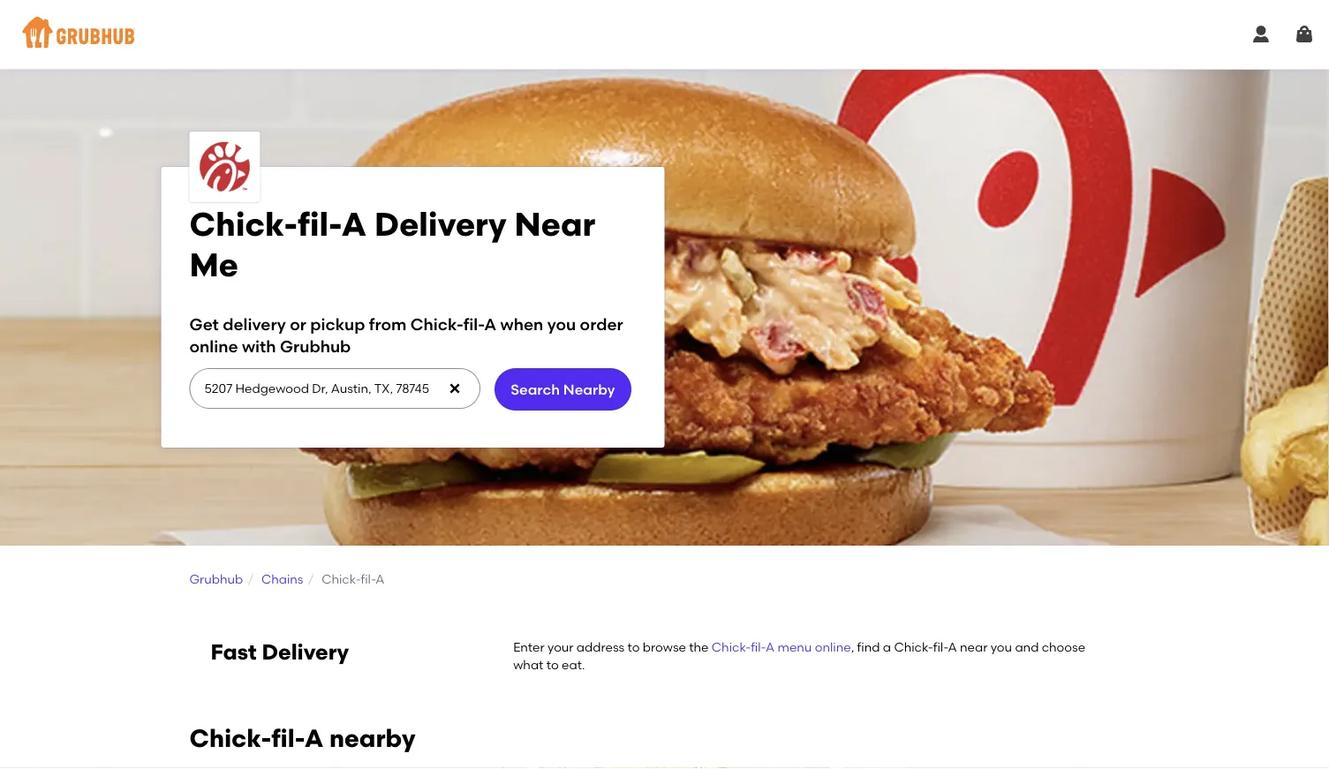 Task type: describe. For each thing, give the bounding box(es) containing it.
nearby
[[330, 724, 416, 753]]

, find a chick-fil-a near you and choose what to eat.
[[513, 639, 1086, 672]]

search nearby
[[511, 381, 615, 398]]

fil- inside , find a chick-fil-a near you and choose what to eat.
[[933, 639, 948, 654]]

chick-fil-a delivery near me
[[189, 204, 596, 284]]

chick- down fast
[[189, 724, 271, 753]]

svg image
[[1294, 24, 1315, 45]]

pickup
[[310, 315, 365, 334]]

nearby
[[563, 381, 615, 398]]

to inside , find a chick-fil-a near you and choose what to eat.
[[547, 657, 559, 672]]

main navigation navigation
[[0, 0, 1330, 69]]

chick-fil-a menu online link
[[712, 639, 851, 654]]

chains link
[[261, 572, 303, 587]]

find
[[857, 639, 880, 654]]

1 vertical spatial grubhub
[[189, 572, 243, 587]]

chick- inside 'get delivery or pickup from chick-fil-a when you order online with grubhub'
[[411, 315, 463, 334]]

grubhub inside 'get delivery or pickup from chick-fil-a when you order online with grubhub'
[[280, 337, 351, 356]]

the
[[689, 639, 709, 654]]

fil- inside 'get delivery or pickup from chick-fil-a when you order online with grubhub'
[[463, 315, 484, 334]]

Search Address search field
[[189, 369, 479, 408]]

get delivery or pickup from chick-fil-a when you order online with grubhub
[[189, 315, 623, 356]]

browse
[[643, 639, 686, 654]]

near
[[515, 204, 596, 244]]

near
[[960, 639, 988, 654]]

search
[[511, 381, 560, 398]]

chick- inside chick-fil-a delivery near me
[[189, 204, 298, 244]]

eat.
[[562, 657, 585, 672]]

online inside 'get delivery or pickup from chick-fil-a when you order online with grubhub'
[[189, 337, 238, 356]]



Task type: vqa. For each thing, say whether or not it's contained in the screenshot.
Chains link
yes



Task type: locate. For each thing, give the bounding box(es) containing it.
chick- right the
[[712, 639, 751, 654]]

address
[[577, 639, 625, 654]]

grubhub
[[280, 337, 351, 356], [189, 572, 243, 587]]

or
[[290, 315, 306, 334]]

a inside 'get delivery or pickup from chick-fil-a when you order online with grubhub'
[[484, 315, 497, 334]]

fast
[[211, 639, 257, 665]]

,
[[851, 639, 854, 654]]

0 vertical spatial grubhub
[[280, 337, 351, 356]]

a
[[883, 639, 891, 654]]

chick- right a
[[894, 639, 933, 654]]

to down your
[[547, 657, 559, 672]]

svg image inside main navigation navigation
[[1251, 24, 1272, 45]]

1 vertical spatial to
[[547, 657, 559, 672]]

0 vertical spatial to
[[628, 639, 640, 654]]

to
[[628, 639, 640, 654], [547, 657, 559, 672]]

me
[[189, 245, 239, 284]]

when
[[501, 315, 544, 334]]

chick- right chains
[[322, 572, 361, 587]]

fil-
[[298, 204, 341, 244], [463, 315, 484, 334], [361, 572, 376, 587], [751, 639, 766, 654], [933, 639, 948, 654], [271, 724, 305, 753]]

1 horizontal spatial you
[[991, 639, 1012, 654]]

order
[[580, 315, 623, 334]]

a inside chick-fil-a delivery near me
[[341, 204, 367, 244]]

svg image
[[1251, 24, 1272, 45], [448, 382, 462, 396]]

0 vertical spatial svg image
[[1251, 24, 1272, 45]]

you inside 'get delivery or pickup from chick-fil-a when you order online with grubhub'
[[547, 315, 576, 334]]

a inside , find a chick-fil-a near you and choose what to eat.
[[948, 639, 957, 654]]

1 vertical spatial delivery
[[262, 639, 349, 665]]

chick- up me
[[189, 204, 298, 244]]

0 vertical spatial delivery
[[375, 204, 507, 244]]

0 vertical spatial you
[[547, 315, 576, 334]]

chick-fil-a nearby
[[189, 724, 416, 753]]

you inside , find a chick-fil-a near you and choose what to eat.
[[991, 639, 1012, 654]]

1 vertical spatial you
[[991, 639, 1012, 654]]

grubhub link
[[189, 572, 243, 587]]

menu
[[778, 639, 812, 654]]

a
[[341, 204, 367, 244], [484, 315, 497, 334], [376, 572, 385, 587], [766, 639, 775, 654], [948, 639, 957, 654], [305, 724, 324, 753]]

online left find
[[815, 639, 851, 654]]

online
[[189, 337, 238, 356], [815, 639, 851, 654]]

chains
[[261, 572, 303, 587]]

to left browse
[[628, 639, 640, 654]]

grubhub left chains link
[[189, 572, 243, 587]]

1 vertical spatial online
[[815, 639, 851, 654]]

0 horizontal spatial svg image
[[448, 382, 462, 396]]

delivery inside chick-fil-a delivery near me
[[375, 204, 507, 244]]

enter your address to browse the chick-fil-a menu online
[[513, 639, 851, 654]]

enter
[[513, 639, 545, 654]]

1 horizontal spatial online
[[815, 639, 851, 654]]

your
[[548, 639, 574, 654]]

you right when
[[547, 315, 576, 334]]

chick-
[[189, 204, 298, 244], [411, 315, 463, 334], [322, 572, 361, 587], [712, 639, 751, 654], [894, 639, 933, 654], [189, 724, 271, 753]]

you
[[547, 315, 576, 334], [991, 639, 1012, 654]]

fast delivery
[[211, 639, 349, 665]]

0 horizontal spatial grubhub
[[189, 572, 243, 587]]

online down get
[[189, 337, 238, 356]]

0 horizontal spatial online
[[189, 337, 238, 356]]

and
[[1015, 639, 1039, 654]]

1 horizontal spatial grubhub
[[280, 337, 351, 356]]

with
[[242, 337, 276, 356]]

0 horizontal spatial delivery
[[262, 639, 349, 665]]

delivery
[[223, 315, 286, 334]]

delivery
[[375, 204, 507, 244], [262, 639, 349, 665]]

what
[[513, 657, 544, 672]]

0 horizontal spatial to
[[547, 657, 559, 672]]

chick-fil-a logo image
[[197, 139, 253, 195]]

svg image down 'get delivery or pickup from chick-fil-a when you order online with grubhub'
[[448, 382, 462, 396]]

0 vertical spatial online
[[189, 337, 238, 356]]

choose
[[1042, 639, 1086, 654]]

1 vertical spatial svg image
[[448, 382, 462, 396]]

chick-fil-a
[[322, 572, 385, 587]]

svg image left svg image
[[1251, 24, 1272, 45]]

1 horizontal spatial svg image
[[1251, 24, 1272, 45]]

0 horizontal spatial you
[[547, 315, 576, 334]]

grubhub down or
[[280, 337, 351, 356]]

from
[[369, 315, 407, 334]]

chick- right from on the top of the page
[[411, 315, 463, 334]]

fil- inside chick-fil-a delivery near me
[[298, 204, 341, 244]]

get
[[189, 315, 219, 334]]

1 horizontal spatial delivery
[[375, 204, 507, 244]]

search nearby button
[[495, 368, 631, 411]]

1 horizontal spatial to
[[628, 639, 640, 654]]

chick- inside , find a chick-fil-a near you and choose what to eat.
[[894, 639, 933, 654]]

you left and
[[991, 639, 1012, 654]]



